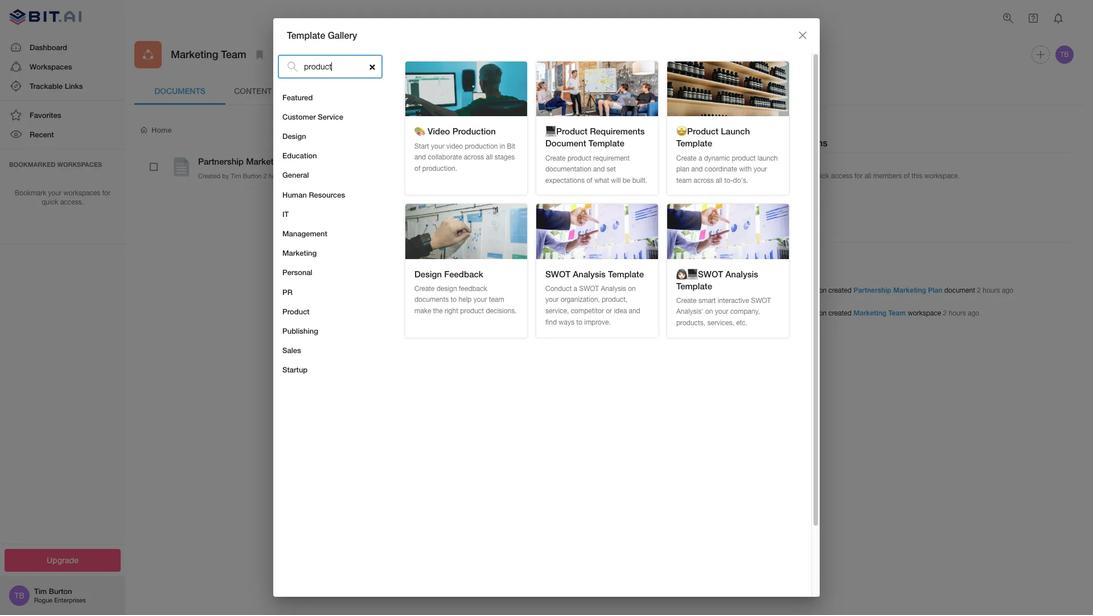 Task type: vqa. For each thing, say whether or not it's contained in the screenshot.


Task type: locate. For each thing, give the bounding box(es) containing it.
0 horizontal spatial quick
[[42, 198, 58, 206]]

collaborate
[[428, 153, 462, 161]]

tim inside tim burton created marketing team workspace 2 hours ago
[[793, 310, 805, 318]]

1 horizontal spatial swot
[[580, 285, 600, 293]]

for right items
[[803, 172, 811, 180]]

and up what
[[594, 165, 605, 173]]

1 horizontal spatial quick
[[813, 172, 830, 180]]

quick inside bookmark your workspaces for quick access.
[[42, 198, 58, 206]]

template inside 🤩product launch template
[[677, 138, 713, 148]]

your inside "conduct a swot analysis on your organization, product, service, competitor or idea and find ways to improve."
[[546, 296, 559, 304]]

created up tim burton created marketing team workspace 2 hours ago
[[829, 287, 852, 295]]

startup button
[[273, 360, 387, 380]]

on down "smart"
[[706, 308, 714, 316]]

swot up conduct
[[546, 269, 571, 279]]

partnership up marketing team "link"
[[854, 286, 892, 295]]

1 vertical spatial swot
[[580, 285, 600, 293]]

plan up "general"
[[288, 156, 306, 166]]

0 horizontal spatial for
[[102, 189, 110, 197]]

your down launch
[[754, 165, 768, 173]]

0 horizontal spatial hours
[[269, 172, 285, 179]]

create design feedback documents to help your team make the right product decisions.
[[415, 285, 517, 315]]

bookmark
[[15, 189, 46, 197]]

1 horizontal spatial team
[[677, 176, 692, 184]]

create for 👩🏻💻swot analysis template
[[677, 297, 697, 305]]

content library link
[[226, 77, 317, 105]]

analysis up product,
[[601, 285, 627, 293]]

0 horizontal spatial plan
[[288, 156, 306, 166]]

2 horizontal spatial product
[[732, 154, 756, 162]]

human
[[283, 190, 307, 199]]

of left what
[[587, 176, 593, 184]]

bookmarked workspaces
[[9, 160, 102, 168]]

swot analysis template image
[[537, 204, 659, 259]]

on inside create smart interactive swot analysis' on your company, products, services, etc.
[[706, 308, 714, 316]]

for inside bookmark your workspaces for quick access.
[[102, 189, 110, 197]]

tb
[[1061, 51, 1070, 59], [14, 591, 24, 601]]

1 horizontal spatial to
[[577, 318, 583, 326]]

competitor
[[571, 307, 604, 315]]

team
[[221, 48, 247, 61], [889, 309, 907, 318]]

product
[[568, 154, 592, 162], [732, 154, 756, 162], [460, 307, 484, 315]]

gallery
[[328, 29, 357, 40]]

bookmarked
[[9, 160, 56, 168]]

to up right
[[451, 296, 457, 304]]

a for 🤩product
[[699, 154, 703, 162]]

your up collaborate
[[431, 142, 445, 150]]

of left production.
[[415, 165, 421, 172]]

launch
[[721, 126, 751, 136]]

tim inside tim burton created partnership marketing plan document 2 hours ago
[[793, 287, 805, 295]]

idea
[[614, 307, 627, 315]]

burton for marketing
[[807, 310, 827, 318]]

hours inside tim burton created partnership marketing plan document 2 hours ago
[[984, 287, 1001, 295]]

stages
[[495, 153, 515, 161]]

template up product,
[[609, 269, 644, 279]]

marketing up 'personal'
[[283, 248, 317, 258]]

1 vertical spatial hours
[[984, 287, 1001, 295]]

analysis
[[573, 269, 606, 279], [726, 269, 759, 279], [601, 285, 627, 293]]

0 horizontal spatial a
[[574, 285, 578, 293]]

1 horizontal spatial tb
[[1061, 51, 1070, 59]]

insights
[[773, 227, 806, 238]]

remove favorite image
[[310, 155, 323, 168]]

0 horizontal spatial of
[[415, 165, 421, 172]]

pr
[[283, 287, 293, 297]]

customer
[[283, 112, 316, 121]]

2 vertical spatial hours
[[949, 310, 967, 318]]

analysis inside 👩🏻💻swot analysis template
[[726, 269, 759, 279]]

all down production
[[486, 153, 493, 161]]

0 vertical spatial hours
[[269, 172, 285, 179]]

0 vertical spatial plan
[[288, 156, 306, 166]]

0 horizontal spatial partnership
[[198, 156, 244, 166]]

design down customer
[[283, 132, 306, 141]]

burton for partnership
[[807, 287, 827, 295]]

hours up human
[[269, 172, 285, 179]]

create new
[[703, 125, 746, 134]]

created inside tim burton created marketing team workspace 2 hours ago
[[829, 310, 852, 318]]

requirements
[[590, 126, 645, 136]]

0 horizontal spatial tb
[[14, 591, 24, 601]]

your up the access.
[[48, 189, 62, 197]]

0 vertical spatial design
[[283, 132, 306, 141]]

analysis'
[[677, 308, 704, 316]]

create inside create product requirement documentation and set expectations of what will be built.
[[546, 154, 566, 162]]

for right 'workspaces'
[[102, 189, 110, 197]]

tim for marketing
[[793, 310, 805, 318]]

0 horizontal spatial team
[[221, 48, 247, 61]]

0 horizontal spatial on
[[628, 285, 636, 293]]

0 vertical spatial team
[[677, 176, 692, 184]]

and right "idea"
[[629, 307, 641, 315]]

1 horizontal spatial of
[[587, 176, 593, 184]]

personal button
[[273, 263, 387, 282]]

create inside create design feedback documents to help your team make the right product decisions.
[[415, 285, 435, 293]]

create
[[703, 125, 727, 134], [546, 154, 566, 162], [677, 154, 697, 162], [415, 285, 435, 293], [677, 297, 697, 305]]

1 horizontal spatial ago
[[969, 310, 980, 318]]

design feedback image
[[406, 204, 528, 259]]

0 horizontal spatial ago
[[286, 172, 297, 179]]

created inside tim burton created partnership marketing plan document 2 hours ago
[[829, 287, 852, 295]]

1 vertical spatial 2
[[978, 287, 982, 295]]

quick down bookmark
[[42, 198, 58, 206]]

template for 👩🏻💻swot
[[677, 281, 713, 291]]

documents
[[154, 86, 206, 96]]

1 vertical spatial quick
[[42, 198, 58, 206]]

1 horizontal spatial team
[[889, 309, 907, 318]]

burton inside tim burton created partnership marketing plan document 2 hours ago
[[807, 287, 827, 295]]

👩🏻💻swot analysis template
[[677, 269, 759, 291]]

template inside 💻product requirements document template
[[589, 138, 625, 148]]

2 down partnership marketing plan
[[264, 172, 267, 179]]

trackable links button
[[0, 76, 125, 96]]

create inside create a dynamic product launch plan and coordinate with your team across all to-do's.
[[677, 154, 697, 162]]

all inside start your video production in bit and collaborate across all stages of production.
[[486, 153, 493, 161]]

2 horizontal spatial ago
[[1003, 287, 1014, 295]]

swot inside "conduct a swot analysis on your organization, product, service, competitor or idea and find ways to improve."
[[580, 285, 600, 293]]

hours inside tim burton created marketing team workspace 2 hours ago
[[949, 310, 967, 318]]

all left 'members'
[[865, 172, 872, 180]]

created by tim burton 2 hours ago
[[198, 172, 297, 179]]

by
[[222, 172, 229, 179]]

pinned items
[[773, 137, 828, 148]]

resources
[[309, 190, 345, 199]]

tim burton created marketing team workspace 2 hours ago
[[793, 309, 980, 318]]

0 horizontal spatial product
[[460, 307, 484, 315]]

1 horizontal spatial all
[[716, 176, 723, 184]]

for right access
[[855, 172, 863, 180]]

2 horizontal spatial hours
[[984, 287, 1001, 295]]

1 created from the top
[[829, 287, 852, 295]]

👩🏻💻swot analysis template image
[[668, 204, 790, 259]]

smart
[[699, 297, 716, 305]]

a up organization, at the top of page
[[574, 285, 578, 293]]

template up requirement
[[589, 138, 625, 148]]

analysis for swot
[[573, 269, 606, 279]]

service
[[318, 112, 344, 121]]

upgrade
[[47, 555, 79, 565]]

1 horizontal spatial plan
[[929, 286, 943, 295]]

and inside create a dynamic product launch plan and coordinate with your team across all to-do's.
[[692, 165, 703, 173]]

a
[[699, 154, 703, 162], [574, 285, 578, 293]]

marketing up the created by tim burton 2 hours ago
[[246, 156, 286, 166]]

0 vertical spatial created
[[829, 287, 852, 295]]

a inside create a dynamic product launch plan and coordinate with your team across all to-do's.
[[699, 154, 703, 162]]

0 vertical spatial partnership
[[198, 156, 244, 166]]

create inside create smart interactive swot analysis' on your company, products, services, etc.
[[677, 297, 697, 305]]

tim inside tim burton rogue enterprises
[[34, 587, 47, 596]]

plan left the document
[[929, 286, 943, 295]]

analysis inside "conduct a swot analysis on your organization, product, service, competitor or idea and find ways to improve."
[[601, 285, 627, 293]]

personal
[[283, 268, 313, 277]]

team down partnership marketing plan link
[[889, 309, 907, 318]]

0 vertical spatial on
[[628, 285, 636, 293]]

to inside "conduct a swot analysis on your organization, product, service, competitor or idea and find ways to improve."
[[577, 318, 583, 326]]

0 vertical spatial 2
[[264, 172, 267, 179]]

design for design
[[283, 132, 306, 141]]

1 horizontal spatial hours
[[949, 310, 967, 318]]

0 horizontal spatial team
[[489, 296, 505, 304]]

2 horizontal spatial of
[[905, 172, 910, 180]]

team down plan
[[677, 176, 692, 184]]

tim
[[231, 172, 241, 179], [793, 287, 805, 295], [793, 310, 805, 318], [34, 587, 47, 596]]

of left this
[[905, 172, 910, 180]]

2 right the document
[[978, 287, 982, 295]]

conduct a swot analysis on your organization, product, service, competitor or idea and find ways to improve.
[[546, 285, 641, 326]]

🎨 video production image
[[406, 62, 528, 116]]

product inside create a dynamic product launch plan and coordinate with your team across all to-do's.
[[732, 154, 756, 162]]

create for 🤩product launch template
[[677, 154, 697, 162]]

organization,
[[561, 296, 600, 304]]

0 vertical spatial swot
[[546, 269, 571, 279]]

🤩product launch template
[[677, 126, 751, 148]]

pin items for quick access for all members of this workspace.
[[773, 172, 960, 180]]

ago up human
[[286, 172, 297, 179]]

2 horizontal spatial swot
[[752, 297, 772, 305]]

swot up organization, at the top of page
[[580, 285, 600, 293]]

💻product requirements document template image
[[537, 62, 659, 116]]

design
[[283, 132, 306, 141], [415, 269, 442, 279]]

quick left access
[[813, 172, 830, 180]]

team left bookmark icon
[[221, 48, 247, 61]]

ago right the document
[[1003, 287, 1014, 295]]

and inside create product requirement documentation and set expectations of what will be built.
[[594, 165, 605, 173]]

1 horizontal spatial design
[[415, 269, 442, 279]]

human resources
[[283, 190, 345, 199]]

1 horizontal spatial partnership
[[854, 286, 892, 295]]

🎨 video production
[[415, 126, 496, 136]]

and down start
[[415, 153, 426, 161]]

product down help
[[460, 307, 484, 315]]

today
[[791, 259, 812, 268]]

make
[[415, 307, 431, 315]]

workspaces
[[63, 189, 100, 197]]

sales
[[283, 346, 301, 355]]

0 vertical spatial tb
[[1061, 51, 1070, 59]]

created for partnership
[[829, 287, 852, 295]]

1 horizontal spatial across
[[694, 176, 714, 184]]

design inside "button"
[[283, 132, 306, 141]]

tb inside tb button
[[1061, 51, 1070, 59]]

tab list containing documents
[[134, 77, 1076, 105]]

created left marketing team "link"
[[829, 310, 852, 318]]

template down '🤩product'
[[677, 138, 713, 148]]

2 right workspace
[[944, 310, 948, 318]]

will
[[612, 176, 621, 184]]

template for 🤩product
[[677, 138, 713, 148]]

your inside create design feedback documents to help your team make the right product decisions.
[[474, 296, 487, 304]]

your up the service,
[[546, 296, 559, 304]]

analysis up interactive
[[726, 269, 759, 279]]

0 horizontal spatial swot
[[546, 269, 571, 279]]

0 horizontal spatial to
[[451, 296, 457, 304]]

1 horizontal spatial a
[[699, 154, 703, 162]]

1 vertical spatial design
[[415, 269, 442, 279]]

product up 'documentation'
[[568, 154, 592, 162]]

team up decisions.
[[489, 296, 505, 304]]

your down feedback on the left top of page
[[474, 296, 487, 304]]

1 vertical spatial on
[[706, 308, 714, 316]]

ways
[[559, 318, 575, 326]]

all
[[486, 153, 493, 161], [865, 172, 872, 180], [716, 176, 723, 184]]

1 vertical spatial to
[[577, 318, 583, 326]]

your
[[431, 142, 445, 150], [754, 165, 768, 173], [48, 189, 62, 197], [474, 296, 487, 304], [546, 296, 559, 304], [715, 308, 729, 316]]

swot up company,
[[752, 297, 772, 305]]

library
[[274, 86, 308, 96]]

general button
[[273, 165, 387, 185]]

0 vertical spatial a
[[699, 154, 703, 162]]

template inside 👩🏻💻swot analysis template
[[677, 281, 713, 291]]

burton inside tim burton rogue enterprises
[[49, 587, 72, 596]]

2 vertical spatial swot
[[752, 297, 772, 305]]

1 horizontal spatial product
[[568, 154, 592, 162]]

1 vertical spatial a
[[574, 285, 578, 293]]

2 created from the top
[[829, 310, 852, 318]]

0 horizontal spatial all
[[486, 153, 493, 161]]

it
[[283, 210, 289, 219]]

template down 👩🏻💻swot
[[677, 281, 713, 291]]

across down production
[[464, 153, 484, 161]]

2 horizontal spatial 2
[[978, 287, 982, 295]]

1 vertical spatial tb
[[14, 591, 24, 601]]

0 horizontal spatial 2
[[264, 172, 267, 179]]

1 vertical spatial team
[[489, 296, 505, 304]]

create a dynamic product launch plan and coordinate with your team across all to-do's.
[[677, 154, 778, 184]]

2 vertical spatial 2
[[944, 310, 948, 318]]

1 horizontal spatial 2
[[944, 310, 948, 318]]

across down coordinate
[[694, 176, 714, 184]]

0 vertical spatial to
[[451, 296, 457, 304]]

and inside "conduct a swot analysis on your organization, product, service, competitor or idea and find ways to improve."
[[629, 307, 641, 315]]

education button
[[273, 146, 387, 165]]

launch
[[758, 154, 778, 162]]

template for swot
[[609, 269, 644, 279]]

decisions.
[[486, 307, 517, 315]]

💻product
[[546, 126, 588, 136]]

favorites
[[30, 111, 61, 120]]

1 vertical spatial partnership
[[854, 286, 892, 295]]

on down the swot analysis template
[[628, 285, 636, 293]]

marketing inside button
[[283, 248, 317, 258]]

trackable links
[[30, 81, 83, 91]]

on inside "conduct a swot analysis on your organization, product, service, competitor or idea and find ways to improve."
[[628, 285, 636, 293]]

a inside "conduct a swot analysis on your organization, product, service, competitor or idea and find ways to improve."
[[574, 285, 578, 293]]

trackable
[[30, 81, 63, 91]]

a left dynamic
[[699, 154, 703, 162]]

ago down the document
[[969, 310, 980, 318]]

your up services,
[[715, 308, 729, 316]]

1 vertical spatial created
[[829, 310, 852, 318]]

what
[[595, 176, 610, 184]]

product up with at the top
[[732, 154, 756, 162]]

product inside create design feedback documents to help your team make the right product decisions.
[[460, 307, 484, 315]]

1 vertical spatial team
[[889, 309, 907, 318]]

1 vertical spatial plan
[[929, 286, 943, 295]]

services,
[[708, 319, 735, 327]]

hours right the document
[[984, 287, 1001, 295]]

tim burton created partnership marketing plan document 2 hours ago
[[793, 286, 1014, 295]]

tab list
[[134, 77, 1076, 105]]

built.
[[633, 176, 648, 184]]

analysis up organization, at the top of page
[[573, 269, 606, 279]]

1 vertical spatial ago
[[1003, 287, 1014, 295]]

🤩product launch template image
[[668, 62, 790, 116]]

0 horizontal spatial design
[[283, 132, 306, 141]]

partnership marketing plan link
[[854, 286, 943, 295]]

burton inside tim burton created marketing team workspace 2 hours ago
[[807, 310, 827, 318]]

plan
[[677, 165, 690, 173]]

0 horizontal spatial across
[[464, 153, 484, 161]]

access
[[832, 172, 853, 180]]

all left to-
[[716, 176, 723, 184]]

design for design feedback
[[415, 269, 442, 279]]

2 vertical spatial ago
[[969, 310, 980, 318]]

to right ways
[[577, 318, 583, 326]]

marketing up the documents
[[171, 48, 218, 61]]

marketing team link
[[854, 309, 907, 318]]

burton for enterprises
[[49, 587, 72, 596]]

0 vertical spatial team
[[221, 48, 247, 61]]

0 vertical spatial across
[[464, 153, 484, 161]]

design up design
[[415, 269, 442, 279]]

create new button
[[693, 119, 755, 142]]

1 vertical spatial across
[[694, 176, 714, 184]]

partnership up by
[[198, 156, 244, 166]]

to inside create design feedback documents to help your team make the right product decisions.
[[451, 296, 457, 304]]

hours down the document
[[949, 310, 967, 318]]

and right plan
[[692, 165, 703, 173]]

to
[[451, 296, 457, 304], [577, 318, 583, 326]]

1 horizontal spatial on
[[706, 308, 714, 316]]



Task type: describe. For each thing, give the bounding box(es) containing it.
team inside create design feedback documents to help your team make the right product decisions.
[[489, 296, 505, 304]]

2 inside tim burton created marketing team workspace 2 hours ago
[[944, 310, 948, 318]]

bookmark your workspaces for quick access.
[[15, 189, 110, 206]]

of inside create product requirement documentation and set expectations of what will be built.
[[587, 176, 593, 184]]

startup
[[283, 365, 308, 374]]

human resources button
[[273, 185, 387, 204]]

create smart interactive swot analysis' on your company, products, services, etc.
[[677, 297, 772, 327]]

feedback
[[445, 269, 484, 279]]

🤩product
[[677, 126, 719, 136]]

swot analysis template
[[546, 269, 644, 279]]

feedback
[[459, 285, 488, 293]]

dashboard button
[[0, 37, 125, 57]]

workspaces
[[57, 160, 102, 168]]

across inside create a dynamic product launch plan and coordinate with your team across all to-do's.
[[694, 176, 714, 184]]

improve.
[[585, 318, 611, 326]]

create for 💻product requirements document template
[[546, 154, 566, 162]]

marketing team
[[171, 48, 247, 61]]

education
[[283, 151, 317, 160]]

documents link
[[134, 77, 226, 105]]

bit
[[507, 142, 516, 150]]

links
[[65, 81, 83, 91]]

tim burton rogue enterprises
[[34, 587, 86, 604]]

your inside start your video production in bit and collaborate across all stages of production.
[[431, 142, 445, 150]]

upgrade button
[[5, 549, 121, 572]]

created for marketing
[[829, 310, 852, 318]]

all inside create a dynamic product launch plan and coordinate with your team across all to-do's.
[[716, 176, 723, 184]]

0 vertical spatial quick
[[813, 172, 830, 180]]

create product requirement documentation and set expectations of what will be built.
[[546, 154, 648, 184]]

dynamic
[[705, 154, 731, 162]]

your inside create a dynamic product launch plan and coordinate with your team across all to-do's.
[[754, 165, 768, 173]]

production
[[465, 142, 498, 150]]

swot inside create smart interactive swot analysis' on your company, products, services, etc.
[[752, 297, 772, 305]]

find
[[546, 318, 557, 326]]

items
[[785, 172, 801, 180]]

across inside start your video production in bit and collaborate across all stages of production.
[[464, 153, 484, 161]]

members
[[874, 172, 903, 180]]

favorites button
[[0, 105, 125, 125]]

tim for enterprises
[[34, 587, 47, 596]]

publishing button
[[273, 321, 387, 341]]

product button
[[273, 302, 387, 321]]

2 inside tim burton created partnership marketing plan document 2 hours ago
[[978, 287, 982, 295]]

content library
[[234, 86, 308, 96]]

Search Templates... search field
[[304, 55, 383, 78]]

the
[[433, 307, 443, 315]]

enterprises
[[54, 597, 86, 604]]

rogue
[[34, 597, 53, 604]]

design feedback
[[415, 269, 484, 279]]

products,
[[677, 319, 706, 327]]

be
[[623, 176, 631, 184]]

start
[[415, 142, 429, 150]]

ago inside tim burton created partnership marketing plan document 2 hours ago
[[1003, 287, 1014, 295]]

customer service button
[[273, 107, 387, 126]]

requirement
[[594, 154, 630, 162]]

settings
[[434, 86, 473, 96]]

your inside bookmark your workspaces for quick access.
[[48, 189, 62, 197]]

marketing down partnership marketing plan link
[[854, 309, 887, 318]]

content
[[234, 86, 272, 96]]

tim for partnership
[[793, 287, 805, 295]]

a for swot
[[574, 285, 578, 293]]

items
[[805, 137, 828, 148]]

workspaces
[[30, 62, 72, 71]]

with
[[740, 165, 752, 173]]

workspaces button
[[0, 57, 125, 76]]

video
[[428, 126, 450, 136]]

and inside start your video production in bit and collaborate across all stages of production.
[[415, 153, 426, 161]]

analysis for 👩🏻💻swot
[[726, 269, 759, 279]]

design
[[437, 285, 457, 293]]

in
[[500, 142, 505, 150]]

1 horizontal spatial for
[[803, 172, 811, 180]]

bookmark image
[[253, 48, 266, 62]]

help
[[459, 296, 472, 304]]

workspace.
[[925, 172, 960, 180]]

2 horizontal spatial all
[[865, 172, 872, 180]]

your inside create smart interactive swot analysis' on your company, products, services, etc.
[[715, 308, 729, 316]]

0 vertical spatial ago
[[286, 172, 297, 179]]

pinned
[[773, 137, 802, 148]]

template left gallery
[[287, 29, 325, 40]]

documents
[[415, 296, 449, 304]]

of inside start your video production in bit and collaborate across all stages of production.
[[415, 165, 421, 172]]

pin
[[773, 172, 783, 180]]

recent button
[[0, 125, 125, 144]]

team inside create a dynamic product launch plan and coordinate with your team across all to-do's.
[[677, 176, 692, 184]]

company,
[[731, 308, 761, 316]]

partnership marketing plan
[[198, 156, 306, 166]]

right
[[445, 307, 459, 315]]

general
[[283, 171, 309, 180]]

create inside button
[[703, 125, 727, 134]]

product
[[283, 307, 310, 316]]

to-
[[725, 176, 734, 184]]

pr button
[[273, 282, 387, 302]]

coordinate
[[705, 165, 738, 173]]

create for design feedback
[[415, 285, 435, 293]]

created
[[198, 172, 221, 179]]

management
[[283, 229, 327, 238]]

recent
[[30, 130, 54, 139]]

design button
[[273, 126, 387, 146]]

2 horizontal spatial for
[[855, 172, 863, 180]]

production.
[[423, 165, 458, 172]]

featured button
[[273, 88, 387, 107]]

featured
[[283, 93, 313, 102]]

template gallery dialog
[[273, 18, 820, 615]]

product inside create product requirement documentation and set expectations of what will be built.
[[568, 154, 592, 162]]

video
[[447, 142, 463, 150]]

marketing up workspace
[[894, 286, 927, 295]]

it button
[[273, 204, 387, 224]]

template gallery
[[287, 29, 357, 40]]

new
[[729, 125, 746, 134]]

ago inside tim burton created marketing team workspace 2 hours ago
[[969, 310, 980, 318]]

customer service
[[283, 112, 344, 121]]

workspace
[[908, 310, 942, 318]]



